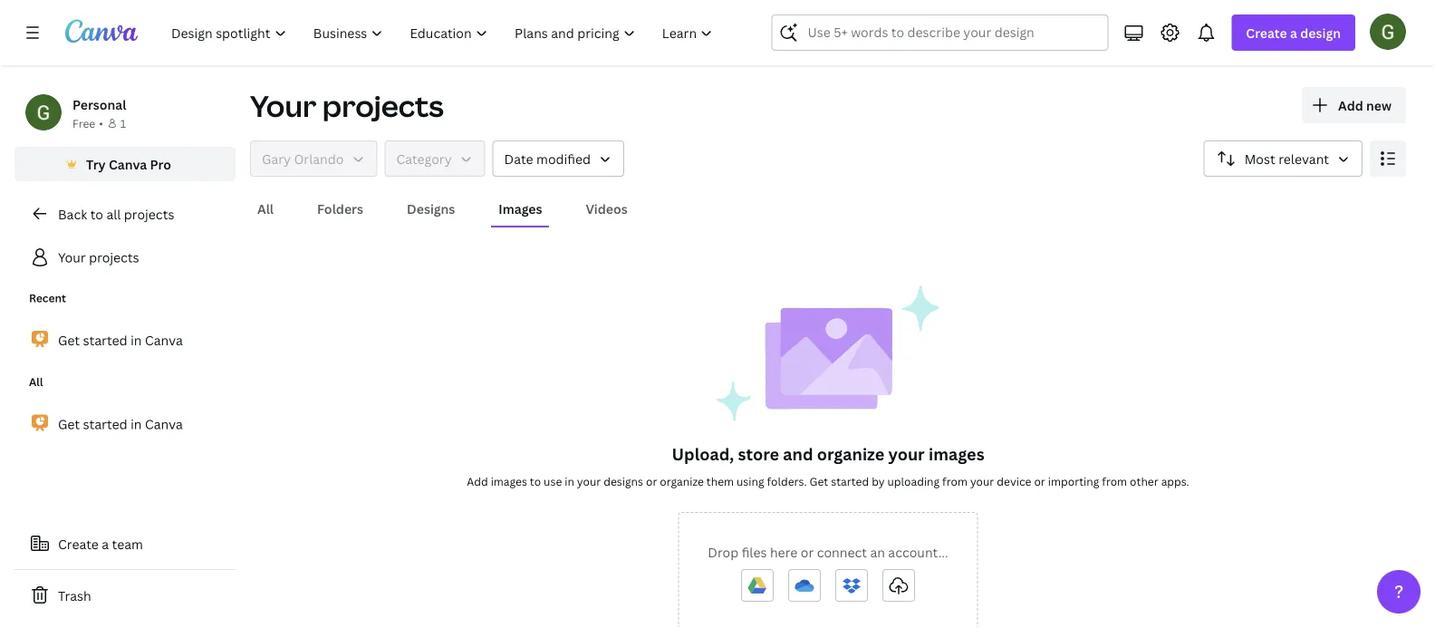Task type: locate. For each thing, give the bounding box(es) containing it.
to inside upload, store and organize your images add images to use in your designs or organize them using folders. get started by uploading from your device or importing from other apps.
[[530, 474, 541, 489]]

try canva pro button
[[15, 147, 236, 181]]

all down recent
[[29, 374, 43, 389]]

use
[[544, 474, 562, 489]]

designs
[[407, 200, 455, 217]]

free
[[73, 116, 95, 131]]

all down gary at the left of page
[[257, 200, 274, 217]]

0 horizontal spatial your
[[58, 249, 86, 266]]

1 horizontal spatial or
[[801, 543, 814, 561]]

0 vertical spatial get started in canva link
[[15, 321, 236, 359]]

1 vertical spatial all
[[29, 374, 43, 389]]

importing
[[1049, 474, 1100, 489]]

or right here
[[801, 543, 814, 561]]

from
[[943, 474, 968, 489], [1103, 474, 1128, 489]]

1 horizontal spatial your
[[250, 86, 317, 126]]

0 horizontal spatial add
[[467, 474, 488, 489]]

from left other on the bottom of the page
[[1103, 474, 1128, 489]]

to
[[90, 205, 103, 223], [530, 474, 541, 489]]

started
[[83, 332, 127, 349], [83, 415, 127, 433], [831, 474, 870, 489]]

folders.
[[767, 474, 807, 489]]

1 vertical spatial a
[[102, 535, 109, 553]]

0 horizontal spatial images
[[491, 474, 528, 489]]

to left use
[[530, 474, 541, 489]]

a left design
[[1291, 24, 1298, 41]]

store
[[738, 443, 780, 465]]

1 vertical spatial get started in canva link
[[15, 405, 236, 443]]

0 horizontal spatial your
[[577, 474, 601, 489]]

other
[[1131, 474, 1159, 489]]

0 vertical spatial create
[[1247, 24, 1288, 41]]

Sort by button
[[1205, 141, 1363, 177]]

your projects up orlando
[[250, 86, 444, 126]]

0 horizontal spatial a
[[102, 535, 109, 553]]

2 vertical spatial projects
[[89, 249, 139, 266]]

0 vertical spatial organize
[[817, 443, 885, 465]]

team
[[112, 535, 143, 553]]

get inside upload, store and organize your images add images to use in your designs or organize them using folders. get started by uploading from your device or importing from other apps.
[[810, 474, 829, 489]]

started inside upload, store and organize your images add images to use in your designs or organize them using folders. get started by uploading from your device or importing from other apps.
[[831, 474, 870, 489]]

2 vertical spatial in
[[565, 474, 575, 489]]

1 vertical spatial create
[[58, 535, 99, 553]]

uploading
[[888, 474, 940, 489]]

1 vertical spatial get
[[58, 415, 80, 433]]

projects down all
[[89, 249, 139, 266]]

all
[[257, 200, 274, 217], [29, 374, 43, 389]]

1 horizontal spatial images
[[929, 443, 985, 465]]

0 vertical spatial projects
[[323, 86, 444, 126]]

None search field
[[772, 15, 1109, 51]]

2 horizontal spatial your
[[971, 474, 995, 489]]

date
[[505, 150, 534, 167]]

canva
[[109, 155, 147, 173], [145, 332, 183, 349], [145, 415, 183, 433]]

0 horizontal spatial to
[[90, 205, 103, 223]]

your
[[889, 443, 925, 465], [577, 474, 601, 489], [971, 474, 995, 489]]

connect
[[817, 543, 868, 561]]

or right designs
[[646, 474, 658, 489]]

recent
[[29, 291, 66, 306]]

relevant
[[1279, 150, 1330, 167]]

add
[[1339, 97, 1364, 114], [467, 474, 488, 489]]

a inside create a team button
[[102, 535, 109, 553]]

a left team
[[102, 535, 109, 553]]

0 vertical spatial get started in canva
[[58, 332, 183, 349]]

back
[[58, 205, 87, 223]]

2 vertical spatial get
[[810, 474, 829, 489]]

1 horizontal spatial create
[[1247, 24, 1288, 41]]

2 get started in canva link from the top
[[15, 405, 236, 443]]

0 vertical spatial a
[[1291, 24, 1298, 41]]

get started in canva for second get started in canva link from the bottom of the page
[[58, 332, 183, 349]]

in for second get started in canva link from the bottom of the page
[[131, 332, 142, 349]]

pro
[[150, 155, 171, 173]]

organize down upload,
[[660, 474, 704, 489]]

from right uploading on the bottom right of page
[[943, 474, 968, 489]]

your left designs
[[577, 474, 601, 489]]

images up uploading on the bottom right of page
[[929, 443, 985, 465]]

0 horizontal spatial create
[[58, 535, 99, 553]]

upload, store and organize your images add images to use in your designs or organize them using folders. get started by uploading from your device or importing from other apps.
[[467, 443, 1190, 489]]

drop
[[708, 543, 739, 561]]

0 horizontal spatial all
[[29, 374, 43, 389]]

1 horizontal spatial from
[[1103, 474, 1128, 489]]

2 horizontal spatial or
[[1035, 474, 1046, 489]]

canva inside try canva pro button
[[109, 155, 147, 173]]

your down back
[[58, 249, 86, 266]]

images
[[929, 443, 985, 465], [491, 474, 528, 489]]

Category button
[[385, 141, 486, 177]]

0 vertical spatial your
[[250, 86, 317, 126]]

1 vertical spatial organize
[[660, 474, 704, 489]]

to left all
[[90, 205, 103, 223]]

create inside button
[[58, 535, 99, 553]]

0 vertical spatial to
[[90, 205, 103, 223]]

1 vertical spatial your projects
[[58, 249, 139, 266]]

canva for second get started in canva link from the bottom of the page
[[145, 332, 183, 349]]

your up uploading on the bottom right of page
[[889, 443, 925, 465]]

create left design
[[1247, 24, 1288, 41]]

images button
[[492, 191, 550, 226]]

0 vertical spatial add
[[1339, 97, 1364, 114]]

1 vertical spatial canva
[[145, 332, 183, 349]]

your left device
[[971, 474, 995, 489]]

an
[[871, 543, 886, 561]]

in for first get started in canva link from the bottom of the page
[[131, 415, 142, 433]]

add left new
[[1339, 97, 1364, 114]]

gary
[[262, 150, 291, 167]]

projects inside "link"
[[89, 249, 139, 266]]

1 get started in canva from the top
[[58, 332, 183, 349]]

a for design
[[1291, 24, 1298, 41]]

create left team
[[58, 535, 99, 553]]

category
[[397, 150, 452, 167]]

1 horizontal spatial your projects
[[250, 86, 444, 126]]

a inside create a design dropdown button
[[1291, 24, 1298, 41]]

add left use
[[467, 474, 488, 489]]

1 horizontal spatial a
[[1291, 24, 1298, 41]]

projects up 'category'
[[323, 86, 444, 126]]

2 get started in canva from the top
[[58, 415, 183, 433]]

2 from from the left
[[1103, 474, 1128, 489]]

free •
[[73, 116, 103, 131]]

projects
[[323, 86, 444, 126], [124, 205, 174, 223], [89, 249, 139, 266]]

all
[[106, 205, 121, 223]]

1 horizontal spatial add
[[1339, 97, 1364, 114]]

1 vertical spatial to
[[530, 474, 541, 489]]

create
[[1247, 24, 1288, 41], [58, 535, 99, 553]]

a
[[1291, 24, 1298, 41], [102, 535, 109, 553]]

0 horizontal spatial or
[[646, 474, 658, 489]]

projects right all
[[124, 205, 174, 223]]

create a team
[[58, 535, 143, 553]]

gary orlando
[[262, 150, 344, 167]]

0 vertical spatial in
[[131, 332, 142, 349]]

Owner button
[[250, 141, 378, 177]]

1 vertical spatial in
[[131, 415, 142, 433]]

1 vertical spatial get started in canva
[[58, 415, 183, 433]]

0 horizontal spatial from
[[943, 474, 968, 489]]

1
[[120, 116, 126, 131]]

most relevant
[[1245, 150, 1330, 167]]

get started in canva link
[[15, 321, 236, 359], [15, 405, 236, 443]]

0 vertical spatial all
[[257, 200, 274, 217]]

1 vertical spatial add
[[467, 474, 488, 489]]

1 horizontal spatial to
[[530, 474, 541, 489]]

your projects
[[250, 86, 444, 126], [58, 249, 139, 266]]

1 vertical spatial your
[[58, 249, 86, 266]]

designs
[[604, 474, 644, 489]]

get started in canva
[[58, 332, 183, 349], [58, 415, 183, 433]]

organize
[[817, 443, 885, 465], [660, 474, 704, 489]]

in
[[131, 332, 142, 349], [131, 415, 142, 433], [565, 474, 575, 489]]

try
[[86, 155, 106, 173]]

using
[[737, 474, 765, 489]]

or right device
[[1035, 474, 1046, 489]]

organize up by
[[817, 443, 885, 465]]

1 horizontal spatial your
[[889, 443, 925, 465]]

all button
[[250, 191, 281, 226]]

back to all projects
[[58, 205, 174, 223]]

2 vertical spatial canva
[[145, 415, 183, 433]]

or
[[646, 474, 658, 489], [1035, 474, 1046, 489], [801, 543, 814, 561]]

your projects down all
[[58, 249, 139, 266]]

0 horizontal spatial your projects
[[58, 249, 139, 266]]

them
[[707, 474, 734, 489]]

images left use
[[491, 474, 528, 489]]

your up gary at the left of page
[[250, 86, 317, 126]]

1 horizontal spatial all
[[257, 200, 274, 217]]

2 vertical spatial started
[[831, 474, 870, 489]]

your
[[250, 86, 317, 126], [58, 249, 86, 266]]

create inside dropdown button
[[1247, 24, 1288, 41]]

get
[[58, 332, 80, 349], [58, 415, 80, 433], [810, 474, 829, 489]]

1 horizontal spatial organize
[[817, 443, 885, 465]]

0 vertical spatial canva
[[109, 155, 147, 173]]



Task type: describe. For each thing, give the bounding box(es) containing it.
get started in canva for first get started in canva link from the bottom of the page
[[58, 415, 183, 433]]

add new button
[[1303, 87, 1407, 123]]

create for create a team
[[58, 535, 99, 553]]

1 vertical spatial started
[[83, 415, 127, 433]]

create a design
[[1247, 24, 1342, 41]]

a for team
[[102, 535, 109, 553]]

1 from from the left
[[943, 474, 968, 489]]

modified
[[537, 150, 591, 167]]

0 vertical spatial your projects
[[250, 86, 444, 126]]

add inside upload, store and organize your images add images to use in your designs or organize them using folders. get started by uploading from your device or importing from other apps.
[[467, 474, 488, 489]]

upload,
[[672, 443, 735, 465]]

account...
[[889, 543, 949, 561]]

videos
[[586, 200, 628, 217]]

folders
[[317, 200, 364, 217]]

0 horizontal spatial organize
[[660, 474, 704, 489]]

add inside dropdown button
[[1339, 97, 1364, 114]]

1 get started in canva link from the top
[[15, 321, 236, 359]]

create for create a design
[[1247, 24, 1288, 41]]

create a design button
[[1232, 15, 1356, 51]]

1 vertical spatial images
[[491, 474, 528, 489]]

add new
[[1339, 97, 1392, 114]]

Search search field
[[808, 15, 1073, 50]]

0 vertical spatial get
[[58, 332, 80, 349]]

create a team button
[[15, 526, 236, 562]]

Date modified button
[[493, 141, 625, 177]]

•
[[99, 116, 103, 131]]

0 vertical spatial started
[[83, 332, 127, 349]]

new
[[1367, 97, 1392, 114]]

your inside "link"
[[58, 249, 86, 266]]

trash
[[58, 587, 91, 604]]

drop files here or connect an account...
[[708, 543, 949, 561]]

and
[[784, 443, 814, 465]]

orlando
[[294, 150, 344, 167]]

gary orlando image
[[1371, 13, 1407, 50]]

images
[[499, 200, 543, 217]]

in inside upload, store and organize your images add images to use in your designs or organize them using folders. get started by uploading from your device or importing from other apps.
[[565, 474, 575, 489]]

apps.
[[1162, 474, 1190, 489]]

1 vertical spatial projects
[[124, 205, 174, 223]]

your projects inside "link"
[[58, 249, 139, 266]]

date modified
[[505, 150, 591, 167]]

design
[[1301, 24, 1342, 41]]

folders button
[[310, 191, 371, 226]]

canva for first get started in canva link from the bottom of the page
[[145, 415, 183, 433]]

designs button
[[400, 191, 463, 226]]

0 vertical spatial images
[[929, 443, 985, 465]]

back to all projects link
[[15, 196, 236, 232]]

by
[[872, 474, 885, 489]]

personal
[[73, 96, 126, 113]]

most
[[1245, 150, 1276, 167]]

videos button
[[579, 191, 635, 226]]

here
[[770, 543, 798, 561]]

device
[[997, 474, 1032, 489]]

top level navigation element
[[160, 15, 728, 51]]

all inside "all" button
[[257, 200, 274, 217]]

try canva pro
[[86, 155, 171, 173]]

your projects link
[[15, 239, 236, 276]]

files
[[742, 543, 767, 561]]

trash link
[[15, 577, 236, 614]]



Task type: vqa. For each thing, say whether or not it's contained in the screenshot.
images BUTTON
yes



